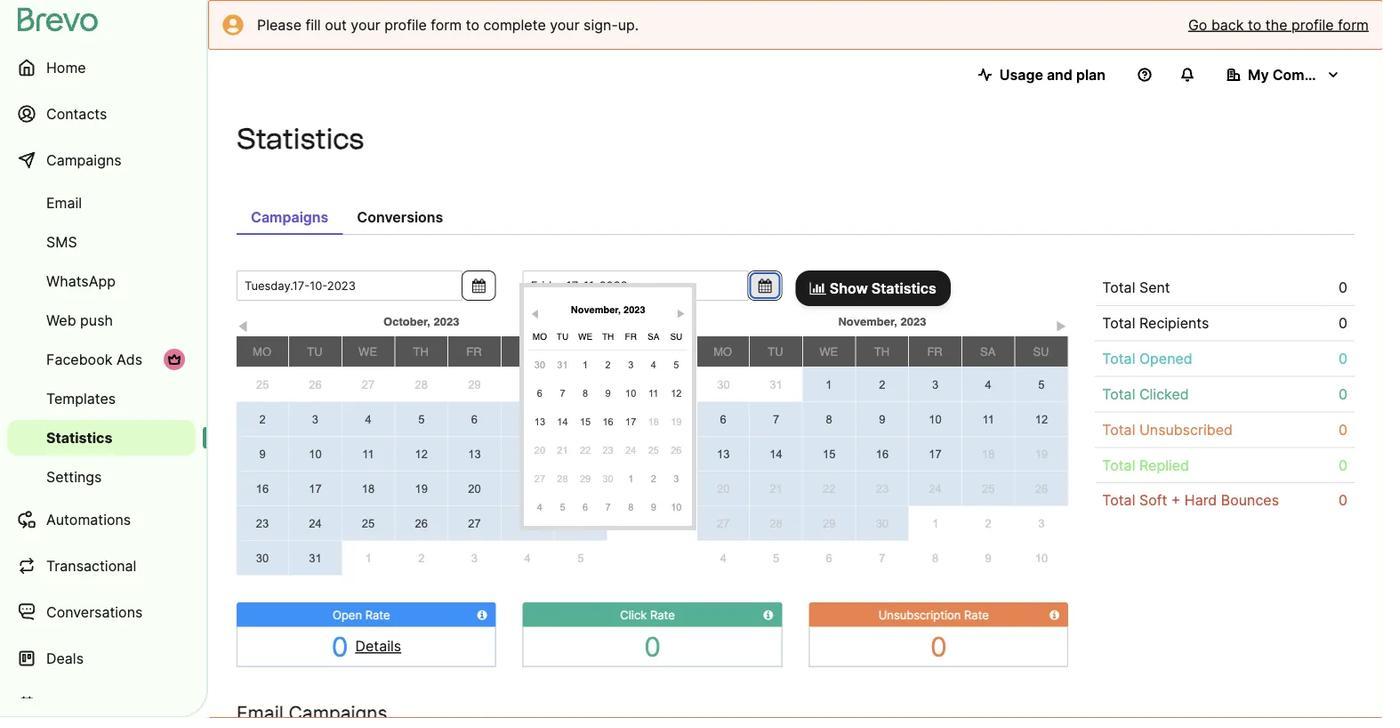 Task type: vqa. For each thing, say whether or not it's contained in the screenshot.


Task type: locate. For each thing, give the bounding box(es) containing it.
0 horizontal spatial campaigns
[[46, 151, 122, 169]]

0 vertical spatial 31
[[557, 359, 568, 370]]

0 horizontal spatial november, 2023 link
[[551, 299, 665, 320]]

12
[[671, 388, 682, 399], [1036, 412, 1048, 426], [415, 447, 428, 461]]

november, 2023 ▶ down show statistics
[[839, 315, 1067, 333]]

web push link
[[7, 303, 196, 338]]

your right out at the top of page
[[351, 16, 381, 33]]

fr down show statistics
[[928, 345, 943, 358]]

fr
[[625, 332, 637, 342], [467, 345, 482, 358], [928, 345, 943, 358]]

2 horizontal spatial 17 link
[[910, 437, 962, 471]]

1 horizontal spatial 13 link
[[532, 409, 548, 434]]

your left sign-
[[550, 16, 580, 33]]

total for total clicked
[[1103, 385, 1136, 403]]

1 horizontal spatial 17
[[626, 416, 637, 427]]

1 horizontal spatial 18 link
[[646, 409, 662, 434]]

1 horizontal spatial 31
[[557, 359, 568, 370]]

1 horizontal spatial 14
[[557, 416, 568, 427]]

2 horizontal spatial su
[[1033, 345, 1050, 358]]

total for total soft + hard bounces
[[1103, 492, 1136, 509]]

form inside 'link'
[[1339, 16, 1370, 33]]

7 link
[[555, 381, 571, 406], [502, 402, 554, 436], [750, 402, 803, 436], [601, 495, 616, 520], [856, 541, 909, 575]]

fr down to text field
[[625, 332, 637, 342]]

0 horizontal spatial profile
[[385, 16, 427, 33]]

21 link
[[555, 438, 571, 463], [502, 472, 554, 505], [750, 472, 803, 505]]

◀ link for 25
[[237, 316, 250, 333]]

email link
[[7, 185, 196, 221]]

2 horizontal spatial 19 link
[[1016, 437, 1068, 471]]

2 horizontal spatial 18
[[982, 447, 995, 461]]

rate right the unsubscription
[[965, 608, 989, 622]]

november, down show statistics button
[[839, 315, 898, 328]]

24 link
[[623, 438, 639, 463], [910, 472, 962, 505], [289, 506, 341, 540]]

total left soft
[[1103, 492, 1136, 509]]

2 info circle image from the left
[[1050, 609, 1060, 621]]

1 horizontal spatial ◀
[[531, 310, 540, 320]]

2 horizontal spatial 31 link
[[750, 368, 803, 402]]

17 link for 23 link related to 14 link to the right
[[910, 437, 962, 471]]

11 for 23 link related to 14 link to the right's 12 link
[[983, 412, 995, 426]]

20 for the middle 14 link
[[535, 444, 546, 456]]

sa for october, 2023 link
[[520, 345, 535, 358]]

31 link
[[555, 352, 571, 377], [750, 368, 803, 402], [289, 541, 341, 575]]

24 link for 23 link related to 14 link to the right the "17" link
[[910, 472, 962, 505]]

total left clicked
[[1103, 385, 1136, 403]]

1 form from the left
[[431, 16, 462, 33]]

5 link
[[669, 352, 684, 377], [1016, 368, 1068, 401], [395, 402, 448, 436], [555, 495, 571, 520], [750, 541, 803, 575], [554, 541, 607, 575]]

20 link
[[532, 438, 548, 463], [449, 472, 501, 505], [698, 472, 749, 505]]

19 link
[[669, 409, 684, 434], [1016, 437, 1068, 471], [395, 472, 448, 505]]

rate for click rate
[[650, 608, 675, 622]]

1 vertical spatial statistics
[[872, 279, 937, 297]]

22 for 14 link to the right
[[823, 482, 836, 495]]

1 your from the left
[[351, 16, 381, 33]]

rate right open
[[365, 608, 390, 622]]

we down to text field
[[578, 332, 593, 342]]

7 total from the top
[[1103, 492, 1136, 509]]

th down to text field
[[602, 332, 614, 342]]

total recipients
[[1103, 314, 1210, 332]]

calendar image up october, 2023 link
[[472, 279, 486, 293]]

rate for unsubscription rate
[[965, 608, 989, 622]]

total for total unsubscribed
[[1103, 421, 1136, 438]]

2 horizontal spatial 13 link
[[698, 437, 749, 471]]

info circle image
[[764, 609, 774, 621], [1050, 609, 1060, 621]]

4 total from the top
[[1103, 385, 1136, 403]]

out
[[325, 16, 347, 33]]

0 horizontal spatial ◀ link
[[237, 316, 250, 333]]

2 vertical spatial 24
[[309, 517, 322, 530]]

go back to the profile form
[[1189, 16, 1370, 33]]

fill
[[306, 16, 321, 33]]

october, 2023
[[384, 315, 460, 328]]

1 vertical spatial 23
[[876, 482, 889, 495]]

2023
[[624, 304, 646, 315], [434, 315, 460, 328], [901, 315, 927, 328]]

1 horizontal spatial november,
[[839, 315, 898, 328]]

fr for november, 2023 link for 31 link related to the middle 14 link
[[625, 332, 637, 342]]

26
[[309, 378, 322, 391], [671, 444, 682, 456], [1036, 482, 1048, 495], [415, 517, 428, 530]]

2 horizontal spatial th
[[874, 345, 890, 358]]

usage and plan
[[1000, 66, 1106, 83]]

your
[[351, 16, 381, 33], [550, 16, 580, 33]]

we
[[578, 332, 593, 342], [359, 345, 377, 358], [820, 345, 838, 358]]

2 rate from the left
[[650, 608, 675, 622]]

1 vertical spatial 16
[[876, 447, 889, 461]]

0 horizontal spatial 31
[[309, 551, 322, 565]]

click rate
[[621, 608, 675, 622]]

2 horizontal spatial 20
[[717, 482, 730, 495]]

form left complete
[[431, 16, 462, 33]]

13 link
[[532, 409, 548, 434], [449, 437, 501, 471], [698, 437, 749, 471]]

0 horizontal spatial info circle image
[[764, 609, 774, 621]]

27
[[362, 378, 375, 391], [535, 473, 546, 484], [468, 517, 481, 530], [717, 517, 730, 530]]

to left the
[[1248, 16, 1262, 33]]

21 link for the middle 14 link
[[555, 438, 571, 463]]

fr down october, 2023 link
[[467, 345, 482, 358]]

1 horizontal spatial 12
[[671, 388, 682, 399]]

17 link
[[623, 409, 639, 434], [910, 437, 962, 471], [289, 472, 341, 505]]

1 horizontal spatial your
[[550, 16, 580, 33]]

23 link
[[601, 438, 616, 463], [857, 472, 909, 505], [237, 506, 288, 540]]

th down show statistics
[[874, 345, 890, 358]]

2 horizontal spatial fr
[[928, 345, 943, 358]]

6 total from the top
[[1103, 456, 1136, 474]]

1 horizontal spatial 20 link
[[532, 438, 548, 463]]

2 horizontal spatial statistics
[[872, 279, 937, 297]]

22 for the middle 14 link
[[580, 444, 591, 456]]

18 link
[[646, 409, 662, 434], [963, 437, 1015, 471], [342, 472, 395, 505]]

14 for leftmost 14 link
[[521, 447, 534, 461]]

21 for the middle 14 link's "21" link
[[557, 444, 568, 456]]

1 vertical spatial 11
[[983, 412, 995, 426]]

0 horizontal spatial ◀
[[238, 320, 249, 333]]

total up total clicked
[[1103, 350, 1136, 367]]

29 link
[[448, 368, 501, 402], [578, 466, 593, 491], [555, 506, 607, 540], [803, 506, 856, 540]]

1 horizontal spatial fr
[[625, 332, 637, 342]]

th for 31 link related to the middle 14 link
[[602, 332, 614, 342]]

web push
[[46, 311, 113, 329]]

total left sent on the right top of page
[[1103, 279, 1136, 296]]

calendar image
[[472, 279, 486, 293], [759, 279, 772, 293]]

2 total from the top
[[1103, 314, 1136, 332]]

we down october, 2023 link
[[359, 345, 377, 358]]

2 horizontal spatial 16
[[876, 447, 889, 461]]

14
[[557, 416, 568, 427], [521, 447, 534, 461], [770, 447, 783, 461]]

0 horizontal spatial sa
[[520, 345, 535, 358]]

12 link
[[669, 381, 684, 406], [1016, 402, 1068, 436], [395, 437, 448, 471]]

2 profile from the left
[[1292, 16, 1335, 33]]

0 horizontal spatial ▶ link
[[675, 304, 688, 320]]

▶ link for 31 link associated with 14 link to the right november, 2023 link
[[1055, 316, 1069, 333]]

november, 2023 ▶
[[571, 304, 685, 320], [839, 315, 1067, 333]]

22 link for 14 link to the right's "21" link
[[803, 472, 856, 505]]

hard
[[1185, 492, 1218, 509]]

opened
[[1140, 350, 1193, 367]]

0 vertical spatial 23
[[603, 444, 614, 456]]

0 horizontal spatial 19
[[415, 482, 428, 495]]

1 calendar image from the left
[[472, 279, 486, 293]]

1 horizontal spatial sa
[[648, 332, 660, 342]]

facebook ads link
[[7, 342, 196, 377]]

0 horizontal spatial rate
[[365, 608, 390, 622]]

9 link
[[601, 381, 616, 406], [857, 402, 909, 436], [237, 437, 288, 471], [646, 495, 662, 520], [962, 541, 1015, 575]]

3 total from the top
[[1103, 350, 1136, 367]]

24 link for 23 link corresponding to the middle 14 link the "17" link
[[623, 438, 639, 463]]

1 vertical spatial 17 link
[[910, 437, 962, 471]]

28
[[415, 378, 428, 391], [557, 473, 568, 484], [521, 517, 534, 530], [770, 517, 783, 530]]

7
[[560, 388, 566, 399], [525, 412, 531, 426], [773, 412, 780, 426], [606, 501, 611, 513], [879, 551, 886, 565]]

8 link
[[578, 381, 593, 406], [555, 402, 607, 436], [803, 402, 856, 436], [623, 495, 639, 520], [909, 541, 962, 575]]

total left replied
[[1103, 456, 1136, 474]]

conversions link
[[343, 199, 458, 235]]

mo
[[533, 332, 547, 342], [253, 345, 271, 358], [714, 345, 732, 358]]

0 horizontal spatial 17
[[309, 482, 322, 495]]

2 vertical spatial 11
[[362, 447, 374, 461]]

0 for total replied
[[1339, 456, 1348, 474]]

1 link
[[578, 352, 593, 377], [554, 368, 607, 401], [803, 368, 856, 401], [623, 466, 639, 491], [910, 507, 962, 540], [342, 541, 395, 575]]

2 vertical spatial 12
[[415, 447, 428, 461]]

sa for november, 2023 link for 31 link related to the middle 14 link
[[648, 332, 660, 342]]

total
[[1103, 279, 1136, 296], [1103, 314, 1136, 332], [1103, 350, 1136, 367], [1103, 385, 1136, 403], [1103, 421, 1136, 438], [1103, 456, 1136, 474], [1103, 492, 1136, 509]]

9
[[606, 388, 611, 399], [879, 412, 886, 426], [259, 447, 266, 461], [651, 501, 657, 513], [986, 551, 992, 564]]

0 horizontal spatial 2023
[[434, 315, 460, 328]]

1 horizontal spatial 14 link
[[555, 409, 571, 434]]

31 for the leftmost 31 link
[[309, 551, 322, 565]]

2 calendar image from the left
[[759, 279, 772, 293]]

31 for 31 link related to the middle 14 link
[[557, 359, 568, 370]]

total down total clicked
[[1103, 421, 1136, 438]]

november, 2023 link
[[551, 299, 665, 320], [750, 311, 1015, 332]]

profile inside go back to the profile form 'link'
[[1292, 16, 1335, 33]]

rate
[[365, 608, 390, 622], [650, 608, 675, 622], [965, 608, 989, 622]]

8
[[583, 388, 588, 399], [578, 412, 584, 426], [826, 412, 833, 426], [628, 501, 634, 513], [933, 551, 939, 564]]

5 total from the top
[[1103, 421, 1136, 438]]

3 rate from the left
[[965, 608, 989, 622]]

18
[[648, 416, 659, 427], [982, 447, 995, 461], [362, 482, 375, 495]]

2 horizontal spatial 16 link
[[857, 437, 909, 471]]

◀ link
[[529, 304, 542, 320], [237, 316, 250, 333]]

to
[[466, 16, 480, 33], [1248, 16, 1262, 33]]

we for 31 link associated with 14 link to the right november, 2023 link
[[820, 345, 838, 358]]

1 horizontal spatial ▶ link
[[1055, 316, 1069, 333]]

calendar image left 'bar chart' image
[[759, 279, 772, 293]]

profile for your
[[385, 16, 427, 33]]

form up the 'company'
[[1339, 16, 1370, 33]]

1 profile from the left
[[385, 16, 427, 33]]

2 your from the left
[[550, 16, 580, 33]]

10 link
[[623, 381, 639, 406], [910, 402, 962, 436], [289, 437, 341, 471], [669, 495, 684, 520], [1015, 541, 1069, 575]]

2 horizontal spatial 19
[[1036, 447, 1048, 461]]

0
[[1339, 279, 1348, 296], [1339, 314, 1348, 332], [1339, 350, 1348, 367], [1339, 385, 1348, 403], [1339, 421, 1348, 438], [1339, 456, 1348, 474], [1339, 492, 1348, 509], [332, 631, 348, 663], [644, 631, 661, 663], [931, 631, 947, 663]]

1 horizontal spatial 23
[[603, 444, 614, 456]]

deals
[[46, 650, 84, 667]]

2023 down to text field
[[624, 304, 646, 315]]

rate for open rate
[[365, 608, 390, 622]]

november, 2023 ▶ down to text field
[[571, 304, 685, 320]]

23 for 23 link corresponding to the middle 14 link
[[603, 444, 614, 456]]

sa for 31 link associated with 14 link to the right november, 2023 link
[[981, 345, 996, 358]]

0 horizontal spatial 23
[[256, 517, 269, 530]]

1 horizontal spatial 13
[[535, 416, 546, 427]]

statistics inside "link"
[[46, 429, 113, 446]]

23 link for 14 link to the right
[[857, 472, 909, 505]]

su for october, 2023 link
[[572, 345, 588, 358]]

1 vertical spatial 24 link
[[910, 472, 962, 505]]

2 vertical spatial 19 link
[[395, 472, 448, 505]]

5
[[674, 359, 679, 370], [1039, 378, 1045, 391], [418, 412, 425, 426], [560, 501, 566, 513], [773, 551, 780, 565], [578, 552, 584, 565]]

october,
[[384, 315, 431, 328]]

0 horizontal spatial calendar image
[[472, 279, 486, 293]]

0 horizontal spatial 14 link
[[502, 437, 554, 471]]

sent
[[1140, 279, 1171, 296]]

12 link for 23 link related to 14 link to the right
[[1016, 402, 1068, 436]]

0 horizontal spatial 19 link
[[395, 472, 448, 505]]

we for november, 2023 link for 31 link related to the middle 14 link
[[578, 332, 593, 342]]

0 vertical spatial 18 link
[[646, 409, 662, 434]]

0 vertical spatial 12
[[671, 388, 682, 399]]

1 rate from the left
[[365, 608, 390, 622]]

2
[[606, 359, 611, 370], [879, 378, 886, 391], [259, 412, 266, 426], [651, 473, 657, 484], [986, 517, 992, 530], [418, 552, 425, 565]]

th down october, 2023
[[413, 345, 429, 358]]

we down 'bar chart' image
[[820, 345, 838, 358]]

27 link
[[342, 368, 395, 402], [532, 466, 548, 491], [449, 506, 501, 540], [698, 506, 749, 540]]

november, down to text field
[[571, 304, 621, 315]]

statistics inside button
[[872, 279, 937, 297]]

form for the
[[1339, 16, 1370, 33]]

1 horizontal spatial su
[[670, 332, 683, 342]]

1 total from the top
[[1103, 279, 1136, 296]]

▶ link
[[675, 304, 688, 320], [1055, 316, 1069, 333]]

26 link
[[289, 368, 342, 402], [669, 438, 684, 463], [1016, 472, 1068, 505], [395, 506, 448, 540]]

13 link for the middle 14 link
[[532, 409, 548, 434]]

rate right click
[[650, 608, 675, 622]]

november,
[[571, 304, 621, 315], [839, 315, 898, 328]]

2 to from the left
[[1248, 16, 1262, 33]]

25 link
[[237, 368, 289, 402], [646, 438, 662, 463], [963, 472, 1015, 505], [342, 506, 395, 540]]

1 horizontal spatial 31 link
[[555, 352, 571, 377]]

0 vertical spatial 23 link
[[601, 438, 616, 463]]

2 vertical spatial 23 link
[[237, 506, 288, 540]]

th for 31 link associated with 14 link to the right
[[874, 345, 890, 358]]

11
[[649, 388, 659, 399], [983, 412, 995, 426], [362, 447, 374, 461]]

2 horizontal spatial 12
[[1036, 412, 1048, 426]]

2023 down show statistics
[[901, 315, 927, 328]]

0 horizontal spatial we
[[359, 345, 377, 358]]

0 details
[[332, 631, 401, 663]]

18 for 23 link related to 14 link to the right the "17" link
[[982, 447, 995, 461]]

0 vertical spatial campaigns link
[[7, 139, 196, 182]]

2 form from the left
[[1339, 16, 1370, 33]]

21
[[557, 444, 568, 456], [521, 482, 534, 495], [770, 482, 783, 495]]

1 horizontal spatial 11 link
[[646, 381, 662, 406]]

total down total sent
[[1103, 314, 1136, 332]]

sa
[[648, 332, 660, 342], [520, 345, 535, 358], [981, 345, 996, 358]]

sms
[[46, 233, 77, 251]]

1 horizontal spatial 23 link
[[601, 438, 616, 463]]

24 for 23 link related to 14 link to the right the "17" link
[[929, 482, 942, 495]]

left___rvooi image
[[167, 352, 182, 367]]

0 horizontal spatial your
[[351, 16, 381, 33]]

0 horizontal spatial fr
[[467, 345, 482, 358]]

21 for 14 link to the right's "21" link
[[770, 482, 783, 495]]

usage
[[1000, 66, 1044, 83]]

30
[[535, 359, 546, 370], [521, 378, 534, 391], [717, 378, 730, 391], [603, 473, 614, 484], [876, 517, 889, 530], [256, 551, 269, 565]]

1 horizontal spatial 17 link
[[623, 409, 639, 434]]

profile right the
[[1292, 16, 1335, 33]]

2 horizontal spatial 2023
[[901, 315, 927, 328]]

1 horizontal spatial rate
[[650, 608, 675, 622]]

back
[[1212, 16, 1244, 33]]

1 horizontal spatial 18
[[648, 416, 659, 427]]

0 vertical spatial 24
[[626, 444, 637, 456]]

info circle image
[[478, 609, 487, 621]]

total for total recipients
[[1103, 314, 1136, 332]]

2023 right october,
[[434, 315, 460, 328]]

october, 2023 link
[[289, 311, 554, 332]]

16 link
[[601, 409, 616, 434], [857, 437, 909, 471], [237, 472, 288, 505]]

0 vertical spatial 19
[[671, 416, 682, 427]]

4 link
[[646, 352, 662, 377], [963, 368, 1015, 401], [342, 402, 395, 436], [532, 495, 548, 520], [698, 541, 750, 575], [501, 541, 554, 575]]

2 horizontal spatial tu
[[768, 345, 784, 358]]

november, for 31 link associated with 14 link to the right
[[839, 315, 898, 328]]

0 horizontal spatial 23 link
[[237, 506, 288, 540]]

2 horizontal spatial 24
[[929, 482, 942, 495]]

23 for 23 link to the bottom
[[256, 517, 269, 530]]

29
[[468, 378, 481, 391], [580, 473, 591, 484], [574, 517, 587, 530], [823, 517, 836, 530]]

0 horizontal spatial 21
[[521, 482, 534, 495]]

1 vertical spatial 19 link
[[1016, 437, 1068, 471]]

campaigns link
[[7, 139, 196, 182], [237, 199, 343, 235]]

campaigns
[[46, 151, 122, 169], [251, 208, 329, 226]]

14 for the middle 14 link
[[557, 416, 568, 427]]

2 horizontal spatial 11 link
[[963, 402, 1015, 436]]

1 horizontal spatial ▶
[[1057, 320, 1067, 333]]

2 horizontal spatial 14
[[770, 447, 783, 461]]

profile right out at the top of page
[[385, 16, 427, 33]]

10
[[626, 388, 637, 399], [929, 412, 942, 426], [309, 447, 322, 461], [671, 501, 682, 513], [1036, 551, 1048, 564]]

2 link
[[601, 352, 616, 377], [857, 368, 909, 401], [237, 402, 288, 436], [646, 466, 662, 491], [962, 507, 1015, 540], [395, 541, 448, 575]]

2 horizontal spatial 18 link
[[963, 437, 1015, 471]]

12 for 23 link related to 14 link to the right's 12 link's 19 link
[[1036, 412, 1048, 426]]

1 horizontal spatial november, 2023 link
[[750, 311, 1015, 332]]

1 info circle image from the left
[[764, 609, 774, 621]]

17 link for 23 link corresponding to the middle 14 link
[[623, 409, 639, 434]]

2 horizontal spatial 23 link
[[857, 472, 909, 505]]

to left complete
[[466, 16, 480, 33]]

2 horizontal spatial rate
[[965, 608, 989, 622]]



Task type: describe. For each thing, give the bounding box(es) containing it.
to inside 'link'
[[1248, 16, 1262, 33]]

From text field
[[237, 271, 463, 301]]

2 horizontal spatial mo
[[714, 345, 732, 358]]

sms link
[[7, 224, 196, 260]]

20 for 14 link to the right
[[717, 482, 730, 495]]

0 horizontal spatial ▶
[[677, 310, 685, 320]]

0 horizontal spatial 31 link
[[289, 541, 341, 575]]

2023 for 14 link to the right
[[901, 315, 927, 328]]

18 link for 23 link related to 14 link to the right's 12 link's 11 link
[[963, 437, 1015, 471]]

▶ link for november, 2023 link for 31 link related to the middle 14 link
[[675, 304, 688, 320]]

0 horizontal spatial november, 2023 ▶
[[571, 304, 685, 320]]

11 link for 12 link for 23 link corresponding to the middle 14 link
[[646, 381, 662, 406]]

and
[[1047, 66, 1073, 83]]

templates link
[[7, 381, 196, 416]]

1 horizontal spatial mo
[[533, 332, 547, 342]]

recipients
[[1140, 314, 1210, 332]]

1 horizontal spatial tu
[[557, 332, 569, 342]]

su for november, 2023 link for 31 link related to the middle 14 link
[[670, 332, 683, 342]]

deals link
[[7, 637, 196, 680]]

12 for 19 link for 12 link for 23 link corresponding to the middle 14 link
[[671, 388, 682, 399]]

conversions
[[357, 208, 444, 226]]

19 for 23 link related to 14 link to the right's 12 link
[[1036, 447, 1048, 461]]

show
[[830, 279, 868, 297]]

16 link for 23 link related to 14 link to the right
[[857, 437, 909, 471]]

16 for 23 link related to 14 link to the right
[[876, 447, 889, 461]]

14 for 14 link to the right
[[770, 447, 783, 461]]

click
[[621, 608, 647, 622]]

total for total sent
[[1103, 279, 1136, 296]]

settings link
[[7, 459, 196, 495]]

the
[[1266, 16, 1288, 33]]

2 horizontal spatial 14 link
[[750, 437, 803, 471]]

fr for 31 link associated with 14 link to the right november, 2023 link
[[928, 345, 943, 358]]

plan
[[1077, 66, 1106, 83]]

sign-
[[584, 16, 618, 33]]

fr for october, 2023 link
[[467, 345, 482, 358]]

0 vertical spatial campaigns
[[46, 151, 122, 169]]

bounces
[[1222, 492, 1280, 509]]

0 horizontal spatial 20
[[468, 482, 481, 495]]

23 for 23 link related to 14 link to the right
[[876, 482, 889, 495]]

total for total replied
[[1103, 456, 1136, 474]]

13 link for 14 link to the right
[[698, 437, 749, 471]]

2 vertical spatial 17 link
[[289, 472, 341, 505]]

0 horizontal spatial mo
[[253, 345, 271, 358]]

my company button
[[1213, 57, 1355, 93]]

31 link for the middle 14 link
[[555, 352, 571, 377]]

0 horizontal spatial 16
[[256, 482, 269, 495]]

16 for 23 link corresponding to the middle 14 link
[[603, 416, 614, 427]]

bar chart image
[[810, 281, 826, 295]]

facebook ads
[[46, 351, 142, 368]]

24 for 23 link corresponding to the middle 14 link the "17" link
[[626, 444, 637, 456]]

0 horizontal spatial 24
[[309, 517, 322, 530]]

my
[[1248, 66, 1270, 83]]

transactional
[[46, 557, 136, 574]]

unsubscribed
[[1140, 421, 1233, 438]]

home
[[46, 59, 86, 76]]

0 horizontal spatial tu
[[307, 345, 323, 358]]

0 horizontal spatial 12
[[415, 447, 428, 461]]

facebook
[[46, 351, 112, 368]]

0 for total sent
[[1339, 279, 1348, 296]]

1 to from the left
[[466, 16, 480, 33]]

please fill out your profile form to complete your sign-up.
[[257, 16, 639, 33]]

statistics link
[[7, 420, 196, 456]]

ads
[[116, 351, 142, 368]]

profile for the
[[1292, 16, 1335, 33]]

su for 31 link associated with 14 link to the right november, 2023 link
[[1033, 345, 1050, 358]]

21 for the left "21" link
[[521, 482, 534, 495]]

0 horizontal spatial 11
[[362, 447, 374, 461]]

19 link for 12 link for 23 link corresponding to the middle 14 link
[[669, 409, 684, 434]]

0 horizontal spatial th
[[413, 345, 429, 358]]

0 vertical spatial statistics
[[237, 121, 364, 156]]

0 horizontal spatial 13
[[468, 447, 481, 461]]

20 link for the middle 14 link the '13' link
[[532, 438, 548, 463]]

2 vertical spatial 18 link
[[342, 472, 395, 505]]

web
[[46, 311, 76, 329]]

meetings
[[46, 696, 109, 713]]

my company
[[1248, 66, 1339, 83]]

1 horizontal spatial campaigns
[[251, 208, 329, 226]]

31 link for 14 link to the right
[[750, 368, 803, 402]]

automations
[[46, 511, 131, 528]]

go
[[1189, 16, 1208, 33]]

unsubscription
[[879, 608, 961, 622]]

1 horizontal spatial november, 2023 ▶
[[839, 315, 1067, 333]]

◀ for 25
[[238, 320, 249, 333]]

please
[[257, 16, 302, 33]]

11 for 12 link for 23 link corresponding to the middle 14 link
[[649, 388, 659, 399]]

◀ link for 30
[[529, 304, 542, 320]]

20 link for 14 link to the right's the '13' link
[[698, 472, 749, 505]]

meetings link
[[7, 683, 196, 718]]

2023 for the middle 14 link
[[624, 304, 646, 315]]

2 vertical spatial 17
[[309, 482, 322, 495]]

0 horizontal spatial 21 link
[[502, 472, 554, 505]]

up.
[[618, 16, 639, 33]]

0 horizontal spatial 11 link
[[342, 437, 395, 471]]

conversations link
[[7, 591, 196, 634]]

push
[[80, 311, 113, 329]]

2 vertical spatial 16 link
[[237, 472, 288, 505]]

show statistics
[[826, 279, 937, 297]]

company
[[1273, 66, 1339, 83]]

clicked
[[1140, 385, 1189, 403]]

transactional link
[[7, 545, 196, 587]]

open rate
[[333, 608, 390, 622]]

23 link for the middle 14 link
[[601, 438, 616, 463]]

0 for total unsubscribed
[[1339, 421, 1348, 438]]

show statistics button
[[796, 271, 951, 306]]

0 for total opened
[[1339, 350, 1348, 367]]

november, for 31 link related to the middle 14 link
[[571, 304, 621, 315]]

soft
[[1140, 492, 1168, 509]]

2 vertical spatial 19
[[415, 482, 428, 495]]

we for october, 2023 link
[[359, 345, 377, 358]]

go back to the profile form link
[[1189, 14, 1370, 36]]

To text field
[[523, 271, 749, 301]]

unsubscription rate
[[879, 608, 989, 622]]

details
[[355, 638, 401, 655]]

settings
[[46, 468, 102, 485]]

0 horizontal spatial 20 link
[[449, 472, 501, 505]]

11 link for 23 link related to 14 link to the right's 12 link
[[963, 402, 1015, 436]]

total unsubscribed
[[1103, 421, 1233, 438]]

replied
[[1140, 456, 1190, 474]]

2 vertical spatial 24 link
[[289, 506, 341, 540]]

31 for 31 link associated with 14 link to the right
[[770, 378, 783, 391]]

automations link
[[7, 498, 196, 541]]

contacts link
[[7, 93, 196, 135]]

19 link for 23 link related to 14 link to the right's 12 link
[[1016, 437, 1068, 471]]

total soft + hard bounces
[[1103, 492, 1280, 509]]

+
[[1172, 492, 1181, 509]]

open
[[333, 608, 362, 622]]

19 for 12 link for 23 link corresponding to the middle 14 link
[[671, 416, 682, 427]]

17 for 24 link related to 23 link related to 14 link to the right the "17" link
[[929, 447, 942, 461]]

0 for total recipients
[[1339, 314, 1348, 332]]

0 for total clicked
[[1339, 385, 1348, 403]]

home link
[[7, 46, 196, 89]]

info circle image for unsubscription rate
[[1050, 609, 1060, 621]]

templates
[[46, 390, 116, 407]]

whatsapp link
[[7, 263, 196, 299]]

17 for 24 link related to 23 link corresponding to the middle 14 link the "17" link
[[626, 416, 637, 427]]

22 link for the middle 14 link's "21" link
[[578, 438, 593, 463]]

email
[[46, 194, 82, 211]]

complete
[[484, 16, 546, 33]]

usage and plan button
[[964, 57, 1120, 93]]

november, 2023 link for 31 link related to the middle 14 link
[[551, 299, 665, 320]]

total sent
[[1103, 279, 1171, 296]]

0 horizontal spatial 18
[[362, 482, 375, 495]]

21 link for 14 link to the right
[[750, 472, 803, 505]]

total replied
[[1103, 456, 1190, 474]]

whatsapp
[[46, 272, 116, 290]]

18 link for 11 link corresponding to 12 link for 23 link corresponding to the middle 14 link
[[646, 409, 662, 434]]

◀ for 30
[[531, 310, 540, 320]]

conversations
[[46, 603, 143, 621]]

total for total opened
[[1103, 350, 1136, 367]]

form for your
[[431, 16, 462, 33]]

contacts
[[46, 105, 107, 122]]

16 link for 23 link corresponding to the middle 14 link
[[601, 409, 616, 434]]

0 horizontal spatial campaigns link
[[7, 139, 196, 182]]

0 horizontal spatial 13 link
[[449, 437, 501, 471]]

total opened
[[1103, 350, 1193, 367]]

0 for total soft + hard bounces
[[1339, 492, 1348, 509]]

18 for 23 link corresponding to the middle 14 link the "17" link
[[648, 416, 659, 427]]

2 horizontal spatial 13
[[717, 447, 730, 461]]

november, 2023 link for 31 link associated with 14 link to the right
[[750, 311, 1015, 332]]

1 horizontal spatial campaigns link
[[237, 199, 343, 235]]

total clicked
[[1103, 385, 1189, 403]]

0 horizontal spatial 12 link
[[395, 437, 448, 471]]

info circle image for click rate
[[764, 609, 774, 621]]

12 link for 23 link corresponding to the middle 14 link
[[669, 381, 684, 406]]



